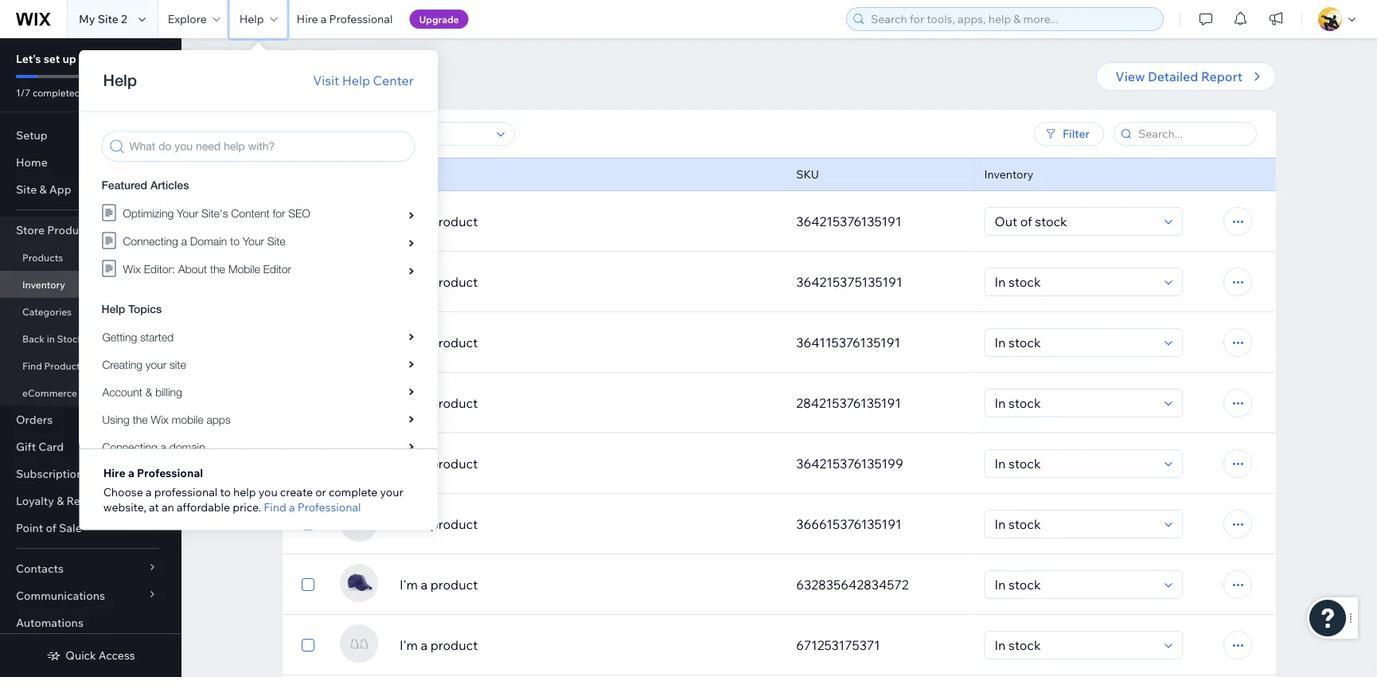 Task type: vqa. For each thing, say whether or not it's contained in the screenshot.
Contacts
yes



Task type: locate. For each thing, give the bounding box(es) containing it.
find inside find products to sell link
[[22, 360, 42, 372]]

0 vertical spatial hire a professional
[[297, 12, 393, 26]]

i'm
[[400, 213, 418, 229], [400, 274, 418, 290], [400, 335, 418, 350], [400, 395, 418, 411], [400, 456, 418, 472], [400, 516, 418, 532], [400, 577, 418, 593], [400, 637, 418, 653]]

gift
[[16, 440, 36, 454]]

ecommerce apps
[[22, 387, 103, 399]]

0 horizontal spatial to
[[87, 360, 97, 372]]

categories
[[22, 305, 72, 317]]

sell
[[99, 360, 116, 372]]

hire a professional up the at
[[103, 466, 203, 479]]

1 vertical spatial inventory
[[985, 167, 1034, 181]]

store products
[[16, 223, 95, 237]]

your right up
[[79, 52, 103, 66]]

2 vertical spatial professional
[[298, 500, 361, 514]]

1 vertical spatial help
[[342, 72, 370, 88]]

home
[[16, 155, 48, 169]]

& inside dropdown button
[[39, 182, 47, 196]]

inventory link
[[0, 271, 175, 298]]

8 i'm a product from the top
[[400, 637, 478, 653]]

1/7 completed
[[16, 86, 81, 98]]

1 horizontal spatial help
[[342, 72, 370, 88]]

0 horizontal spatial hire
[[103, 466, 126, 479]]

8 i'm from the top
[[400, 637, 418, 653]]

back
[[22, 333, 45, 344]]

2 vertical spatial inventory
[[22, 278, 65, 290]]

up
[[63, 52, 76, 66]]

0 vertical spatial products
[[47, 223, 95, 237]]

1/7
[[16, 86, 30, 98]]

hire a professional inside hire a professional link
[[297, 12, 393, 26]]

find
[[22, 360, 42, 372], [264, 500, 287, 514]]

products down store
[[22, 251, 63, 263]]

1 vertical spatial &
[[57, 494, 64, 508]]

view detailed report button
[[1097, 62, 1277, 91]]

find inside find a professional link
[[264, 500, 287, 514]]

by:
[[335, 126, 353, 142]]

products for find
[[44, 360, 85, 372]]

upgrade button
[[410, 10, 469, 29]]

6 product from the top
[[431, 516, 478, 532]]

hire a professional
[[297, 12, 393, 26], [103, 466, 203, 479]]

site left 2
[[98, 12, 119, 26]]

or
[[316, 485, 326, 499]]

access
[[99, 648, 135, 662]]

products up ecommerce apps on the bottom
[[44, 360, 85, 372]]

referrals
[[67, 494, 114, 508]]

subscriptions
[[16, 467, 89, 481]]

choose
[[103, 485, 143, 499]]

you
[[259, 485, 278, 499]]

0 horizontal spatial site
[[16, 182, 37, 196]]

hire right "help" button
[[297, 12, 318, 26]]

hire a professional up inventory 12
[[297, 12, 393, 26]]

inventory inside the sidebar element
[[22, 278, 65, 290]]

products link
[[0, 244, 175, 271]]

help inside button
[[240, 12, 264, 26]]

Select field
[[990, 208, 1160, 235], [990, 268, 1160, 295], [990, 329, 1160, 356], [990, 389, 1160, 417], [990, 450, 1160, 477], [990, 511, 1160, 538], [990, 571, 1160, 598], [990, 632, 1160, 659]]

4 product from the top
[[431, 395, 478, 411]]

0 vertical spatial site
[[98, 12, 119, 26]]

3 i'm a product from the top
[[400, 335, 478, 350]]

of
[[46, 521, 56, 535]]

7 i'm a product from the top
[[400, 577, 478, 593]]

0 vertical spatial inventory
[[283, 63, 385, 90]]

0 vertical spatial find
[[22, 360, 42, 372]]

& right loyalty
[[57, 494, 64, 508]]

professional inside hire a professional link
[[329, 12, 393, 26]]

home link
[[0, 149, 175, 176]]

& left app
[[39, 182, 47, 196]]

5 i'm a product button from the top
[[400, 454, 778, 473]]

0 horizontal spatial your
[[79, 52, 103, 66]]

2 product from the top
[[431, 274, 478, 290]]

professional up professional
[[137, 466, 203, 479]]

store
[[105, 52, 133, 66]]

your
[[79, 52, 103, 66], [380, 485, 404, 499]]

my
[[79, 12, 95, 26]]

price.
[[233, 500, 261, 514]]

to left sell
[[87, 360, 97, 372]]

create
[[280, 485, 313, 499]]

find down back
[[22, 360, 42, 372]]

help right visit
[[342, 72, 370, 88]]

6 i'm from the top
[[400, 516, 418, 532]]

0 horizontal spatial &
[[39, 182, 47, 196]]

0 horizontal spatial inventory
[[22, 278, 65, 290]]

1 horizontal spatial &
[[57, 494, 64, 508]]

a
[[321, 12, 327, 26], [421, 213, 428, 229], [421, 274, 428, 290], [421, 335, 428, 350], [421, 395, 428, 411], [421, 456, 428, 472], [128, 466, 134, 479], [146, 485, 152, 499], [289, 500, 295, 514], [421, 516, 428, 532], [421, 577, 428, 593], [421, 637, 428, 653]]

filter inside button
[[1063, 127, 1090, 141]]

1 horizontal spatial hire
[[297, 12, 318, 26]]

help
[[240, 12, 264, 26], [342, 72, 370, 88]]

1 vertical spatial to
[[220, 485, 231, 499]]

0 vertical spatial to
[[87, 360, 97, 372]]

site down home
[[16, 182, 37, 196]]

professional up inventory 12
[[329, 12, 393, 26]]

help right explore at left
[[240, 12, 264, 26]]

products inside dropdown button
[[47, 223, 95, 237]]

filter for filter by:
[[302, 126, 332, 142]]

1 vertical spatial site
[[16, 182, 37, 196]]

contacts
[[16, 562, 64, 575]]

1 vertical spatial find
[[264, 500, 287, 514]]

explore
[[168, 12, 207, 26]]

4 select field from the top
[[990, 389, 1160, 417]]

products
[[47, 223, 95, 237], [22, 251, 63, 263], [44, 360, 85, 372]]

0 vertical spatial your
[[79, 52, 103, 66]]

5 i'm from the top
[[400, 456, 418, 472]]

inventory
[[283, 63, 385, 90], [985, 167, 1034, 181], [22, 278, 65, 290]]

6 i'm a product button from the top
[[400, 515, 778, 534]]

find products to sell
[[22, 360, 116, 372]]

find down you at the left
[[264, 500, 287, 514]]

0 vertical spatial help
[[240, 12, 264, 26]]

3 i'm a product button from the top
[[400, 333, 778, 352]]

4 i'm a product from the top
[[400, 395, 478, 411]]

0 horizontal spatial hire a professional
[[103, 466, 203, 479]]

to left help
[[220, 485, 231, 499]]

let's set up your store
[[16, 52, 133, 66]]

to inside the sidebar element
[[87, 360, 97, 372]]

stock
[[57, 333, 83, 344]]

1 horizontal spatial to
[[220, 485, 231, 499]]

1 vertical spatial your
[[380, 485, 404, 499]]

1 vertical spatial hire a professional
[[103, 466, 203, 479]]

6 i'm a product from the top
[[400, 516, 478, 532]]

0 vertical spatial hire
[[297, 12, 318, 26]]

0 horizontal spatial help
[[240, 12, 264, 26]]

website,
[[103, 500, 146, 514]]

& for loyalty
[[57, 494, 64, 508]]

2 horizontal spatial inventory
[[985, 167, 1034, 181]]

filter
[[302, 126, 332, 142], [1063, 127, 1090, 141]]

help button
[[230, 0, 287, 38]]

2 vertical spatial products
[[44, 360, 85, 372]]

completed
[[33, 86, 81, 98]]

center
[[373, 72, 414, 88]]

7 select field from the top
[[990, 571, 1160, 598]]

3 product from the top
[[431, 335, 478, 350]]

a inside choose a professional to help you create or complete your website, at an affordable price.
[[146, 485, 152, 499]]

0 vertical spatial &
[[39, 182, 47, 196]]

find a professional link
[[264, 500, 361, 514]]

None checkbox
[[302, 165, 315, 184], [302, 212, 315, 231], [302, 515, 315, 534], [302, 165, 315, 184], [302, 212, 315, 231], [302, 515, 315, 534]]

store
[[16, 223, 45, 237]]

& inside popup button
[[57, 494, 64, 508]]

& for site
[[39, 182, 47, 196]]

1 horizontal spatial inventory
[[283, 63, 385, 90]]

at
[[149, 500, 159, 514]]

None checkbox
[[302, 575, 315, 594], [302, 636, 315, 655], [302, 575, 315, 594], [302, 636, 315, 655]]

view detailed report
[[1116, 68, 1243, 84]]

quick access
[[66, 648, 135, 662]]

view
[[1116, 68, 1146, 84]]

8 select field from the top
[[990, 632, 1160, 659]]

364115376135191
[[797, 335, 901, 350]]

site
[[98, 12, 119, 26], [16, 182, 37, 196]]

5 product from the top
[[431, 456, 478, 472]]

1 horizontal spatial find
[[264, 500, 287, 514]]

1 select field from the top
[[990, 208, 1160, 235]]

filter for filter
[[1063, 127, 1090, 141]]

products up products link
[[47, 223, 95, 237]]

find for find products to sell
[[22, 360, 42, 372]]

point of sale link
[[0, 515, 175, 542]]

&
[[39, 182, 47, 196], [57, 494, 64, 508]]

your inside the sidebar element
[[79, 52, 103, 66]]

1 i'm from the top
[[400, 213, 418, 229]]

1 horizontal spatial hire a professional
[[297, 12, 393, 26]]

1 vertical spatial professional
[[137, 466, 203, 479]]

hire up choose
[[103, 466, 126, 479]]

orders
[[16, 413, 53, 427]]

filter button
[[1035, 122, 1105, 146]]

an
[[162, 500, 174, 514]]

1 horizontal spatial filter
[[1063, 127, 1090, 141]]

your right complete at the left bottom of page
[[380, 485, 404, 499]]

professional down or
[[298, 500, 361, 514]]

0 horizontal spatial filter
[[302, 126, 332, 142]]

my site 2
[[79, 12, 127, 26]]

professional inside find a professional link
[[298, 500, 361, 514]]

orders button
[[0, 406, 175, 433]]

0 vertical spatial professional
[[329, 12, 393, 26]]

All field
[[368, 123, 492, 145]]

1 horizontal spatial site
[[98, 12, 119, 26]]

1 product from the top
[[431, 213, 478, 229]]

1 horizontal spatial your
[[380, 485, 404, 499]]

loyalty
[[16, 494, 54, 508]]

0 horizontal spatial find
[[22, 360, 42, 372]]

find for find a professional
[[264, 500, 287, 514]]

i'm a product
[[400, 213, 478, 229], [400, 274, 478, 290], [400, 335, 478, 350], [400, 395, 478, 411], [400, 456, 478, 472], [400, 516, 478, 532], [400, 577, 478, 593], [400, 637, 478, 653]]



Task type: describe. For each thing, give the bounding box(es) containing it.
1 vertical spatial hire
[[103, 466, 126, 479]]

3 select field from the top
[[990, 329, 1160, 356]]

inventory 12
[[283, 63, 416, 90]]

sale
[[59, 521, 82, 535]]

professional for find a professional link
[[298, 500, 361, 514]]

choose a professional to help you create or complete your website, at an affordable price.
[[103, 485, 404, 514]]

5 i'm a product from the top
[[400, 456, 478, 472]]

quick access button
[[46, 648, 135, 663]]

1 vertical spatial products
[[22, 251, 63, 263]]

card
[[38, 440, 64, 454]]

4 i'm a product button from the top
[[400, 393, 778, 413]]

sku
[[797, 167, 820, 181]]

detailed
[[1149, 68, 1199, 84]]

5 select field from the top
[[990, 450, 1160, 477]]

ecommerce apps link
[[0, 379, 175, 406]]

report
[[1202, 68, 1243, 84]]

point of sale
[[16, 521, 82, 535]]

6 select field from the top
[[990, 511, 1160, 538]]

3 i'm from the top
[[400, 335, 418, 350]]

upgrade
[[419, 13, 459, 25]]

visit
[[313, 72, 339, 88]]

in
[[47, 333, 55, 344]]

automations
[[16, 616, 84, 630]]

loyalty & referrals button
[[0, 487, 175, 515]]

filter by:
[[302, 126, 353, 142]]

store products button
[[0, 217, 175, 244]]

Search... field
[[1134, 123, 1252, 145]]

set
[[44, 52, 60, 66]]

ecommerce
[[22, 387, 77, 399]]

subscriptions link
[[0, 460, 175, 487]]

back in stock requests
[[22, 333, 128, 344]]

professional for hire a professional link
[[329, 12, 393, 26]]

2 i'm a product button from the top
[[400, 272, 778, 292]]

setup link
[[0, 122, 175, 149]]

loyalty & referrals
[[16, 494, 114, 508]]

364215375135191
[[797, 274, 903, 290]]

visit help center
[[313, 72, 414, 88]]

7 i'm from the top
[[400, 577, 418, 593]]

sidebar element
[[0, 38, 182, 677]]

632835642834572
[[797, 577, 909, 593]]

gift card button
[[0, 433, 175, 460]]

contacts button
[[0, 555, 175, 582]]

complete
[[329, 485, 378, 499]]

communications button
[[0, 582, 175, 609]]

automations link
[[0, 609, 175, 636]]

364215376135191
[[797, 213, 902, 229]]

find products to sell link
[[0, 352, 175, 379]]

2 select field from the top
[[990, 268, 1160, 295]]

communications
[[16, 589, 105, 603]]

hire a professional link
[[287, 0, 403, 38]]

quick
[[66, 648, 96, 662]]

point
[[16, 521, 43, 535]]

categories link
[[0, 298, 175, 325]]

visit help center link
[[313, 71, 414, 90]]

apps
[[79, 387, 103, 399]]

8 i'm a product button from the top
[[400, 636, 778, 655]]

gift card
[[16, 440, 64, 454]]

7 i'm a product button from the top
[[400, 575, 778, 594]]

671253175371
[[797, 637, 881, 653]]

setup
[[16, 128, 48, 142]]

2 i'm from the top
[[400, 274, 418, 290]]

requests
[[85, 333, 128, 344]]

site & app button
[[0, 176, 175, 203]]

4 i'm from the top
[[400, 395, 418, 411]]

your inside choose a professional to help you create or complete your website, at an affordable price.
[[380, 485, 404, 499]]

7 product from the top
[[431, 577, 478, 593]]

12
[[392, 63, 416, 90]]

8 product from the top
[[431, 637, 478, 653]]

2
[[121, 12, 127, 26]]

2 i'm a product from the top
[[400, 274, 478, 290]]

364215376135199
[[797, 456, 904, 472]]

site & app
[[16, 182, 71, 196]]

affordable
[[177, 500, 230, 514]]

1 i'm a product button from the top
[[400, 212, 778, 231]]

back in stock requests link
[[0, 325, 175, 352]]

let's
[[16, 52, 41, 66]]

find a professional
[[264, 500, 361, 514]]

Search for tools, apps, help & more... field
[[867, 8, 1159, 30]]

284215376135191
[[797, 395, 902, 411]]

products for store
[[47, 223, 95, 237]]

help
[[233, 485, 256, 499]]

1 i'm a product from the top
[[400, 213, 478, 229]]

366615376135191
[[797, 516, 902, 532]]

to inside choose a professional to help you create or complete your website, at an affordable price.
[[220, 485, 231, 499]]

professional
[[154, 485, 218, 499]]

site inside dropdown button
[[16, 182, 37, 196]]



